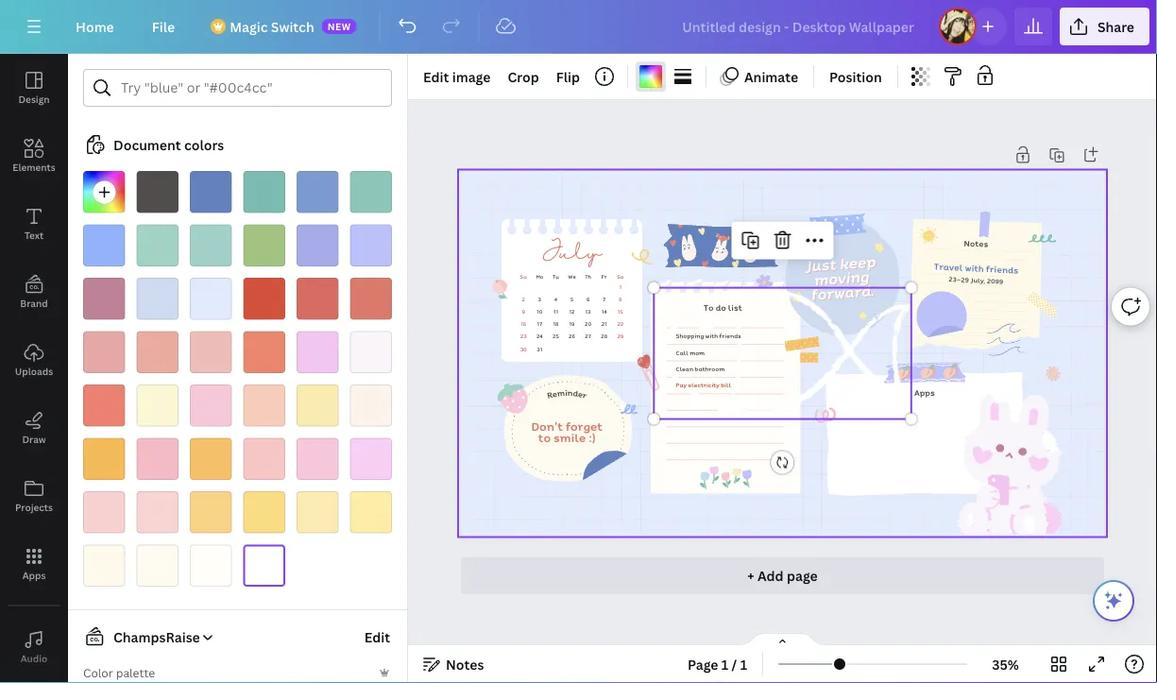 Task type: describe. For each thing, give the bounding box(es) containing it.
23
[[521, 333, 527, 341]]

30
[[520, 345, 527, 353]]

text button
[[0, 190, 68, 258]]

2099
[[987, 276, 1004, 286]]

#f6bbb7 image
[[190, 331, 232, 373]]

su
[[520, 272, 527, 280]]

0 vertical spatial apps
[[915, 386, 936, 399]]

#fcf7d2 image
[[137, 385, 179, 427]]

#ffebab image
[[297, 492, 339, 534]]

#ffec9e image
[[350, 492, 392, 534]]

r
[[546, 388, 554, 402]]

#fffaef image
[[137, 545, 179, 587]]

notes inside notes button
[[446, 656, 484, 673]]

+
[[748, 567, 755, 585]]

#ffd1d1 image
[[137, 492, 179, 534]]

#fa8068 image
[[243, 331, 285, 373]]

apps button
[[0, 530, 68, 598]]

#a5abed image
[[297, 224, 339, 267]]

show pages image
[[738, 632, 828, 647]]

add
[[758, 567, 784, 585]]

page 1 / 1
[[688, 656, 748, 673]]

#e87568 image
[[350, 278, 392, 320]]

#ffb8c5 image
[[137, 438, 179, 480]]

14
[[602, 308, 607, 316]]

#ffd1d1 image
[[137, 492, 179, 534]]

document colors
[[113, 136, 224, 154]]

29 inside sa 1 15 29 8 22
[[618, 333, 624, 341]]

smile
[[554, 429, 586, 446]]

pay
[[676, 381, 687, 390]]

list
[[729, 302, 743, 314]]

add a new color image
[[83, 171, 125, 213]]

6
[[587, 295, 590, 303]]

magic switch
[[230, 17, 314, 35]]

elements button
[[0, 122, 68, 190]]

add a new color image
[[83, 171, 125, 213]]

keep
[[839, 250, 877, 275]]

document
[[113, 136, 181, 154]]

#759ad7 image
[[297, 171, 339, 213]]

i
[[565, 387, 568, 399]]

#fac3f3 image
[[297, 331, 339, 373]]

projects button
[[0, 462, 68, 530]]

mo
[[536, 272, 544, 280]]

35% button
[[976, 649, 1037, 680]]

Try "blue" or "#00c4cc" search field
[[121, 70, 380, 106]]

#759ad7 image
[[297, 171, 339, 213]]

10 24 3 17 31
[[537, 295, 543, 353]]

#f4a99e image
[[137, 331, 179, 373]]

electricity
[[689, 381, 720, 390]]

to
[[704, 302, 714, 314]]

17
[[537, 320, 543, 328]]

10
[[537, 308, 543, 316]]

29 inside travel with friends 23-29 july, 2099
[[961, 275, 970, 285]]

travel with friends 23-29 july, 2099
[[934, 260, 1020, 286]]

28
[[601, 333, 608, 341]]

#a5abed image
[[297, 224, 339, 267]]

sea wave linear image
[[987, 323, 1026, 356]]

31
[[537, 345, 543, 353]]

canva assistant image
[[1103, 590, 1126, 613]]

switch
[[271, 17, 314, 35]]

#fffef8 image
[[190, 545, 232, 587]]

12
[[570, 308, 575, 316]]

#ffc4c4 image
[[243, 438, 285, 480]]

travel
[[934, 260, 964, 274]]

bathroom
[[695, 364, 725, 373]]

#ffffff image
[[243, 545, 285, 587]]

just keep moving forward.
[[805, 250, 877, 305]]

friends for shopping
[[720, 331, 742, 340]]

#ffbd59 image
[[190, 438, 232, 480]]

#fffef8 image
[[190, 545, 232, 587]]

home
[[76, 17, 114, 35]]

#ffd27a image
[[190, 492, 232, 534]]

edit image
[[423, 68, 491, 86]]

edit image button
[[416, 61, 499, 92]]

19
[[570, 320, 575, 328]]

do
[[716, 302, 727, 314]]

champsraise button
[[76, 626, 215, 648]]

magic
[[230, 17, 268, 35]]

color palette
[[83, 665, 155, 681]]

crop
[[508, 68, 539, 86]]

file button
[[137, 8, 190, 45]]

forget
[[566, 418, 603, 435]]

1 for sa
[[620, 283, 622, 291]]

0 horizontal spatial e
[[552, 387, 559, 400]]

#f0a5a5 image
[[83, 331, 125, 373]]

#ccdaf1 image
[[137, 278, 179, 320]]

brand
[[20, 297, 48, 310]]

image
[[452, 68, 491, 86]]

11
[[554, 308, 559, 316]]

page
[[787, 567, 818, 585]]

#5c82c2 image
[[190, 171, 232, 213]]

shopping
[[676, 331, 704, 340]]

champsraise
[[113, 628, 200, 646]]

Design title text field
[[668, 8, 932, 45]]

1 horizontal spatial e
[[577, 388, 585, 401]]

don't forget to smile :)
[[532, 418, 603, 446]]

tu 11 25 4 18 we 12 26 5 19
[[553, 272, 576, 341]]

#bcc1ff image
[[350, 224, 392, 267]]

shopping with friends call mom
[[676, 331, 742, 357]]

home link
[[60, 8, 129, 45]]

projects
[[15, 501, 53, 514]]

bill
[[721, 381, 732, 390]]

13
[[586, 308, 591, 316]]

#ffcfcf image
[[83, 492, 125, 534]]

#bcc1ff image
[[350, 224, 392, 267]]

#faf5fa image
[[350, 331, 392, 373]]

#524c4c image
[[137, 171, 179, 213]]

flip
[[556, 68, 580, 86]]

we
[[568, 272, 576, 280]]



Task type: vqa. For each thing, say whether or not it's contained in the screenshot.
#fec6d9 image
yes



Task type: locate. For each thing, give the bounding box(es) containing it.
friends inside 'shopping with friends call mom'
[[720, 331, 742, 340]]

0 vertical spatial 29
[[961, 275, 970, 285]]

#ffd27a image
[[190, 492, 232, 534]]

1 inside sa 1 15 29 8 22
[[620, 283, 622, 291]]

elements
[[13, 161, 56, 173]]

july
[[542, 238, 602, 270]]

forward.
[[810, 279, 875, 305]]

notes button
[[416, 649, 492, 680]]

1 vertical spatial edit
[[365, 628, 390, 646]]

e right 'n'
[[577, 388, 585, 401]]

draw button
[[0, 394, 68, 462]]

sa
[[617, 272, 624, 280]]

3
[[538, 295, 542, 303]]

edit inside popup button
[[423, 68, 449, 86]]

#c87f9a image
[[83, 278, 125, 320], [83, 278, 125, 320]]

#fef3eb image
[[350, 385, 392, 427], [350, 385, 392, 427]]

5
[[571, 295, 574, 303]]

palette
[[116, 665, 155, 681]]

#ffebab image
[[297, 492, 339, 534]]

with
[[965, 261, 985, 275], [706, 331, 718, 340]]

colors
[[184, 136, 224, 154]]

#5c82c2 image
[[190, 171, 232, 213]]

friends right july,
[[986, 262, 1020, 277]]

0 horizontal spatial edit
[[365, 628, 390, 646]]

apps inside button
[[22, 569, 46, 582]]

#fc7a6c image
[[83, 385, 125, 427], [83, 385, 125, 427]]

fr 14 28 7 21
[[601, 272, 608, 341]]

4
[[555, 295, 558, 303]]

23-
[[949, 274, 962, 284]]

#ffc4dc image
[[297, 438, 339, 480]]

#faf5fa image
[[350, 331, 392, 373]]

16
[[521, 320, 527, 328]]

#fcf7d2 image
[[137, 385, 179, 427]]

call
[[676, 348, 689, 357]]

1 down the sa
[[620, 283, 622, 291]]

sa 1 15 29 8 22
[[617, 272, 624, 341]]

new
[[328, 20, 351, 33]]

0 horizontal spatial notes
[[446, 656, 484, 673]]

#e5645e image
[[297, 278, 339, 320], [297, 278, 339, 320]]

su 9 23 2 16 30 mo
[[520, 272, 544, 353]]

0 horizontal spatial with
[[706, 331, 718, 340]]

clean
[[676, 364, 694, 373]]

draw
[[22, 433, 46, 446]]

#fa8068 image
[[243, 331, 285, 373]]

#ffec9e image
[[350, 492, 392, 534]]

#7dc7bd image
[[350, 171, 392, 213], [350, 171, 392, 213]]

9
[[522, 308, 525, 316]]

n
[[568, 387, 574, 399]]

1 vertical spatial 29
[[618, 333, 624, 341]]

1 vertical spatial friends
[[720, 331, 742, 340]]

8
[[619, 295, 622, 303]]

26
[[569, 333, 576, 341]]

to do list
[[704, 302, 743, 314]]

flip button
[[549, 61, 588, 92]]

29 left july,
[[961, 275, 970, 285]]

r e m i n d e r
[[546, 387, 589, 402]]

29
[[961, 275, 970, 285], [618, 333, 624, 341]]

share
[[1098, 17, 1135, 35]]

with inside 'shopping with friends call mom'
[[706, 331, 718, 340]]

#ffbd59 image
[[190, 438, 232, 480]]

1 right /
[[741, 656, 748, 673]]

edit for edit image
[[423, 68, 449, 86]]

1 vertical spatial apps
[[22, 569, 46, 582]]

r
[[582, 389, 589, 402]]

#ffc4dc image
[[297, 438, 339, 480]]

2 horizontal spatial 1
[[741, 656, 748, 673]]

apps
[[915, 386, 936, 399], [22, 569, 46, 582]]

text
[[24, 229, 44, 242]]

#9ac47a image
[[243, 224, 285, 267]]

0 vertical spatial edit
[[423, 68, 449, 86]]

notes right edit "button"
[[446, 656, 484, 673]]

25
[[553, 333, 559, 341]]

edit button
[[363, 618, 392, 656]]

1 horizontal spatial with
[[965, 261, 985, 275]]

crop button
[[500, 61, 547, 92]]

#e44533 image
[[243, 278, 285, 320]]

clean bathroom pay electricity bill
[[676, 364, 732, 390]]

7
[[603, 295, 606, 303]]

#ffb743 image
[[83, 438, 125, 480]]

#524c4c image
[[137, 171, 179, 213]]

1 horizontal spatial 1
[[722, 656, 729, 673]]

edit inside "button"
[[365, 628, 390, 646]]

edit for edit
[[365, 628, 390, 646]]

+ add page
[[748, 567, 818, 585]]

+ add page button
[[461, 557, 1105, 595]]

#8cb3ff image
[[83, 224, 125, 267], [83, 224, 125, 267]]

2
[[522, 295, 525, 303]]

side panel tab list
[[0, 54, 68, 683]]

don't
[[532, 418, 563, 435]]

#ffffff image
[[640, 65, 663, 88], [640, 65, 663, 88], [243, 545, 285, 587]]

#fffaef image
[[137, 545, 179, 587]]

18
[[553, 320, 559, 328]]

moving
[[814, 265, 870, 291]]

#9ac47a image
[[243, 224, 285, 267]]

uploads button
[[0, 326, 68, 394]]

22
[[618, 320, 624, 328]]

29 down 22
[[618, 333, 624, 341]]

design button
[[0, 54, 68, 122]]

0 horizontal spatial 29
[[618, 333, 624, 341]]

0 vertical spatial with
[[965, 261, 985, 275]]

#ffdb76 image
[[243, 492, 285, 534], [243, 492, 285, 534]]

with for shopping
[[706, 331, 718, 340]]

1 vertical spatial notes
[[446, 656, 484, 673]]

file
[[152, 17, 175, 35]]

1 horizontal spatial notes
[[965, 237, 989, 250]]

#e87568 image
[[350, 278, 392, 320]]

1 vertical spatial with
[[706, 331, 718, 340]]

friends inside travel with friends 23-29 july, 2099
[[986, 262, 1020, 277]]

0 horizontal spatial 1
[[620, 283, 622, 291]]

with inside travel with friends 23-29 july, 2099
[[965, 261, 985, 275]]

e left the i
[[552, 387, 559, 400]]

#fac3f3 image
[[297, 331, 339, 373]]

brand button
[[0, 258, 68, 326]]

1 for page
[[722, 656, 729, 673]]

position button
[[822, 61, 890, 92]]

share button
[[1060, 8, 1150, 45]]

audio
[[21, 652, 48, 665]]

cute pastel hand drawn doodle line image
[[630, 243, 658, 270]]

friends for travel
[[986, 262, 1020, 277]]

1 horizontal spatial friends
[[986, 262, 1020, 277]]

#ffb8c5 image
[[137, 438, 179, 480]]

#94d4c3 image
[[137, 224, 179, 267]]

friends down list
[[720, 331, 742, 340]]

1 horizontal spatial 29
[[961, 275, 970, 285]]

fr
[[602, 272, 607, 280]]

#ffcfcf image
[[83, 492, 125, 534]]

24
[[537, 333, 543, 341]]

th
[[585, 272, 592, 280]]

with right shopping
[[706, 331, 718, 340]]

27
[[585, 333, 592, 341]]

35%
[[993, 656, 1020, 673]]

d
[[573, 387, 579, 400]]

#fec6d9 image
[[190, 385, 232, 427], [190, 385, 232, 427]]

0 vertical spatial friends
[[986, 262, 1020, 277]]

with right 23-
[[965, 261, 985, 275]]

#dfeaff image
[[190, 278, 232, 320], [190, 278, 232, 320]]

1 horizontal spatial apps
[[915, 386, 936, 399]]

audio button
[[0, 613, 68, 682]]

#fffaea image
[[83, 545, 125, 587], [83, 545, 125, 587]]

animate button
[[715, 61, 806, 92]]

1 horizontal spatial edit
[[423, 68, 449, 86]]

0 vertical spatial notes
[[965, 237, 989, 250]]

july,
[[971, 275, 986, 286]]

notes up travel with friends 23-29 july, 2099
[[965, 237, 989, 250]]

with for travel
[[965, 261, 985, 275]]

#94d4c3 image
[[137, 224, 179, 267]]

m
[[557, 387, 566, 400]]

0 horizontal spatial friends
[[720, 331, 742, 340]]

just
[[805, 253, 837, 277]]

uploads
[[15, 365, 53, 378]]

0 horizontal spatial apps
[[22, 569, 46, 582]]

#f4a99e image
[[137, 331, 179, 373]]

design
[[18, 93, 50, 105]]

#f6bbb7 image
[[190, 331, 232, 373]]

#feeaa9 image
[[297, 385, 339, 427], [297, 385, 339, 427]]

#ffcdf7 image
[[350, 438, 392, 480], [350, 438, 392, 480]]

videos image
[[0, 682, 68, 683]]

#fecbb8 image
[[243, 385, 285, 427], [243, 385, 285, 427]]

#97d1c9 image
[[190, 224, 232, 267], [190, 224, 232, 267]]

th 13 27 6 20
[[585, 272, 592, 341]]

main menu bar
[[0, 0, 1158, 54]]

#66bdb1 image
[[243, 171, 285, 213], [243, 171, 285, 213]]

1 left /
[[722, 656, 729, 673]]

#e44533 image
[[243, 278, 285, 320]]

tu
[[553, 272, 559, 280]]

#ffb743 image
[[83, 438, 125, 480]]

#ccdaf1 image
[[137, 278, 179, 320]]

#f0a5a5 image
[[83, 331, 125, 373]]

#ffc4c4 image
[[243, 438, 285, 480]]



